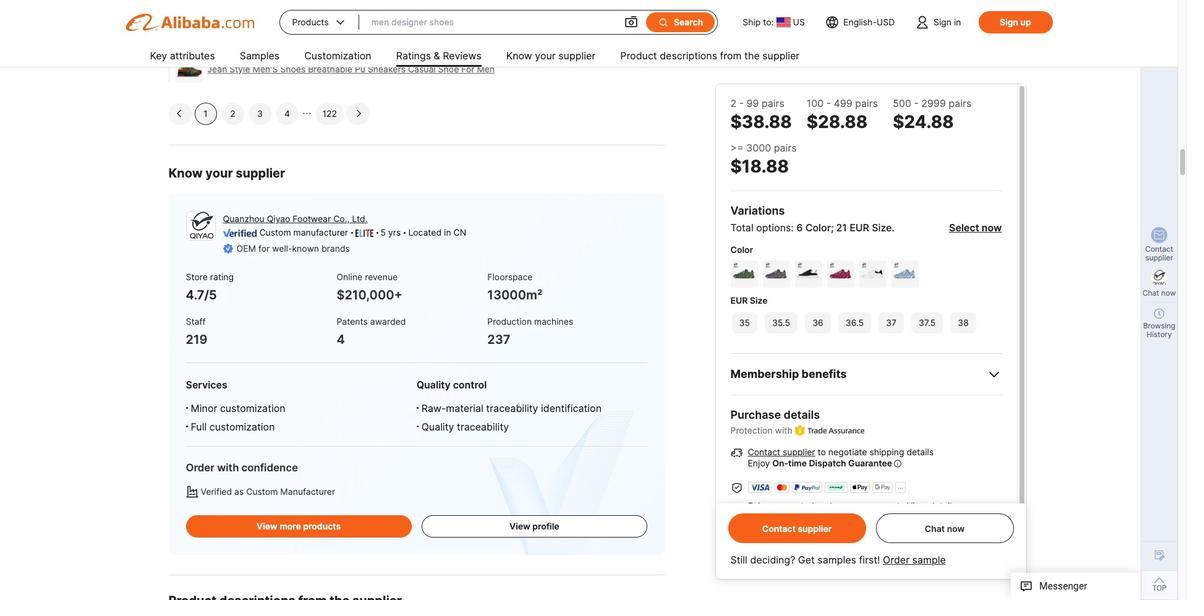 Task type: locate. For each thing, give the bounding box(es) containing it.
0 vertical spatial traceability
[[487, 402, 539, 415]]

1 vertical spatial chat now
[[925, 523, 965, 534]]

35.5
[[773, 317, 791, 328]]

reviews with 3 repeated content are hidden
[[175, 33, 356, 44]]

下一页，当前第1页 image
[[356, 110, 363, 118]]

sample
[[913, 554, 947, 566]]

breathable
[[308, 64, 353, 74]]

eur up the 35
[[731, 295, 748, 306]]

enjoy on-time dispatch guarantee
[[748, 458, 893, 469]]

traceability down material
[[457, 421, 509, 433]]

know your supplier down materials.
[[507, 49, 596, 62]]

view up receiving
[[908, 501, 928, 511]]

customization right minor
[[220, 402, 286, 415]]


[[658, 17, 669, 28]]

2 right 1 button
[[230, 108, 236, 119]]

1 sign from the left
[[934, 17, 952, 27]]

0 vertical spatial 3
[[232, 33, 237, 44]]

- inside 100 - 499 pairs $28.88
[[827, 97, 832, 110]]

4 down patents at the bottom of page
[[337, 332, 345, 347]]

men
[[477, 64, 495, 74]]

0 horizontal spatial your
[[206, 166, 233, 181]]

1 vertical spatial size
[[750, 295, 768, 306]]

1 horizontal spatial contact supplier
[[1146, 244, 1174, 262]]

pairs for $38.88
[[762, 97, 785, 110]]

view right products.
[[981, 527, 1001, 537]]

pairs inside 100 - 499 pairs $28.88
[[856, 97, 879, 110]]

in for located
[[444, 227, 451, 238]]

style
[[230, 64, 250, 74]]

know your supplier link
[[507, 45, 596, 69]]

1 vertical spatial 4
[[337, 332, 345, 347]]

0 horizontal spatial chat now
[[925, 523, 965, 534]]

men designer shoes text field
[[372, 11, 612, 33]]

1 horizontal spatial know
[[507, 49, 533, 62]]

product descriptions from the supplier link
[[621, 45, 800, 69]]

0 vertical spatial now
[[982, 222, 1003, 234]]

38
[[959, 317, 969, 328]]

first!
[[860, 554, 881, 566]]

- inside 500 - 2999 pairs $24.88
[[915, 97, 919, 110]]

in left sign up
[[955, 17, 962, 27]]

2 inside button
[[230, 108, 236, 119]]

view for view more products
[[257, 521, 278, 532]]

0 vertical spatial your
[[535, 49, 556, 62]]

order up verified
[[186, 462, 215, 474]]

0 horizontal spatial reviews
[[175, 33, 209, 44]]

1 horizontal spatial color
[[806, 222, 832, 234]]

1 horizontal spatial eur
[[850, 222, 870, 234]]

pairs right 99
[[762, 97, 785, 110]]

customization link
[[305, 45, 372, 69]]

上一页，当前第1页 image
[[175, 110, 183, 118]]

order with confidence
[[186, 462, 298, 474]]

1 vertical spatial contact
[[748, 447, 781, 457]]

3 right 2 button
[[257, 108, 263, 119]]

enjoy up eligible
[[748, 501, 770, 511]]

located in cn
[[409, 227, 467, 238]]

1 vertical spatial quality
[[422, 421, 454, 433]]

0 horizontal spatial -
[[740, 97, 744, 110]]

0 vertical spatial chat
[[1143, 288, 1160, 298]]

- right 100
[[827, 97, 832, 110]]

sign for sign in
[[934, 17, 952, 27]]

&
[[434, 49, 440, 62]]

0 vertical spatial order
[[186, 462, 215, 474]]

pairs inside 500 - 2999 pairs $24.88
[[949, 97, 972, 110]]

for right the oem
[[259, 243, 270, 254]]

staff
[[186, 316, 206, 327]]

your up quanzhou
[[206, 166, 233, 181]]

days
[[867, 527, 887, 537]]

enjoy for enjoy encrypted and secure payments view details
[[748, 501, 770, 511]]

oem
[[237, 243, 256, 254]]

supplier
[[559, 49, 596, 62], [763, 49, 800, 62], [236, 166, 285, 181], [1146, 253, 1174, 262], [783, 447, 816, 457], [798, 523, 832, 534]]

enjoy left 'on-'
[[748, 458, 770, 469]]

chat now up sample
[[925, 523, 965, 534]]

sign for sign up
[[1001, 17, 1019, 27]]

$28.88
[[807, 111, 868, 132]]

0 horizontal spatial color
[[731, 244, 754, 255]]

- inside the 2 - 99 pairs $38.88
[[740, 97, 744, 110]]

customization up order with confidence
[[210, 421, 275, 433]]

color down total
[[731, 244, 754, 255]]

size right 21
[[872, 222, 892, 234]]

patents
[[337, 316, 368, 327]]

122
[[323, 108, 337, 119]]

1 horizontal spatial 2
[[731, 97, 737, 110]]

1 horizontal spatial -
[[827, 97, 832, 110]]

quanzhou
[[223, 213, 265, 224]]

2 horizontal spatial now
[[1162, 288, 1177, 298]]

37.5 link
[[911, 311, 945, 335]]

0 horizontal spatial chat
[[925, 523, 946, 534]]

21
[[837, 222, 848, 234]]

sign right usd
[[934, 17, 952, 27]]

4
[[285, 108, 290, 119], [337, 332, 345, 347]]

pairs right 499
[[856, 97, 879, 110]]

4 button
[[276, 103, 299, 125]]

0 vertical spatial enjoy
[[748, 458, 770, 469]]

reviews up attributes
[[175, 33, 209, 44]]

order
[[186, 462, 215, 474], [884, 554, 910, 566]]

0 vertical spatial in
[[955, 17, 962, 27]]

0 horizontal spatial the
[[292, 0, 307, 12]]

the right the from
[[745, 49, 760, 62]]

yrs
[[389, 227, 401, 238]]

0 horizontal spatial for
[[259, 243, 270, 254]]

1 horizontal spatial reviews
[[443, 49, 482, 62]]

verified as custom manufacturer
[[201, 487, 335, 497]]

0 horizontal spatial 4
[[285, 108, 290, 119]]

with up as
[[217, 462, 239, 474]]

1 horizontal spatial now
[[982, 222, 1003, 234]]

samples
[[240, 49, 280, 62]]

well-
[[272, 243, 292, 254]]

now up browsing
[[1162, 288, 1177, 298]]

now right select
[[982, 222, 1003, 234]]

0 horizontal spatial know
[[169, 166, 203, 181]]

pairs right 3000
[[775, 142, 797, 154]]

3 - from the left
[[915, 97, 919, 110]]

enjoy
[[748, 458, 770, 469], [748, 501, 770, 511]]

122 button
[[316, 103, 344, 125]]

custom
[[260, 227, 291, 238], [246, 487, 278, 497]]

in
[[955, 17, 962, 27], [444, 227, 451, 238]]

2 enjoy from the top
[[748, 501, 770, 511]]

2 sign from the left
[[1001, 17, 1019, 27]]

4 left ellipsis icon
[[285, 108, 290, 119]]

with for order
[[217, 462, 239, 474]]

the up products
[[292, 0, 307, 12]]

traceability right material
[[487, 402, 539, 415]]

0 vertical spatial eur
[[850, 222, 870, 234]]

samples link
[[240, 45, 280, 69]]

with for reviews
[[212, 33, 229, 44]]

details down eligible
[[748, 540, 775, 551]]

1 vertical spatial 3
[[257, 108, 263, 119]]

options:
[[757, 222, 794, 234]]

2 inside the 2 - 99 pairs $38.88
[[731, 97, 737, 110]]

1 horizontal spatial size
[[872, 222, 892, 234]]

0 vertical spatial 4
[[285, 108, 290, 119]]

2 left 99
[[731, 97, 737, 110]]

raw-material traceability identification quality traceability
[[422, 402, 602, 433]]

1 vertical spatial contact supplier
[[763, 523, 832, 534]]

1 enjoy from the top
[[748, 458, 770, 469]]

1 vertical spatial know your supplier
[[169, 166, 285, 181]]

view left more
[[257, 521, 278, 532]]

prompt image
[[895, 458, 902, 470]]

2 - from the left
[[827, 97, 832, 110]]

view inside view details
[[981, 527, 1001, 537]]

2 vertical spatial now
[[948, 523, 965, 534]]

0 vertical spatial for
[[259, 243, 270, 254]]

pairs right 2999
[[949, 97, 972, 110]]

0 horizontal spatial 2
[[230, 108, 236, 119]]

pairs
[[762, 97, 785, 110], [856, 97, 879, 110], [949, 97, 972, 110], [775, 142, 797, 154]]

0 horizontal spatial order
[[186, 462, 215, 474]]

eligible
[[748, 527, 777, 537]]

- left 99
[[740, 97, 744, 110]]

0 vertical spatial know
[[507, 49, 533, 62]]

know down men designer shoes text field
[[507, 49, 533, 62]]

0 vertical spatial chat now
[[1143, 288, 1177, 298]]

0 vertical spatial quality
[[417, 379, 451, 391]]

1 horizontal spatial 4
[[337, 332, 345, 347]]

sign left up
[[1001, 17, 1019, 27]]

1 horizontal spatial chat
[[1143, 288, 1160, 298]]

1 vertical spatial order
[[884, 554, 910, 566]]

1 vertical spatial for
[[779, 527, 791, 537]]

reviews up for
[[443, 49, 482, 62]]

with down recommend
[[212, 33, 229, 44]]

0 horizontal spatial 3
[[232, 33, 237, 44]]

1 horizontal spatial the
[[745, 49, 760, 62]]

1 horizontal spatial your
[[535, 49, 556, 62]]

well
[[403, 0, 421, 12]]

0 vertical spatial know your supplier
[[507, 49, 596, 62]]

37.5
[[919, 317, 936, 328]]

machines
[[535, 316, 574, 327]]

now for chat now button
[[948, 523, 965, 534]]

ellipsis image
[[303, 105, 311, 123]]

2 horizontal spatial -
[[915, 97, 919, 110]]

0 horizontal spatial sign
[[934, 17, 952, 27]]

jean
[[208, 64, 227, 74]]

view left profile
[[510, 521, 531, 532]]

1 vertical spatial the
[[745, 49, 760, 62]]

jean style men's shoes breathable pu sneakers casual shoe for men link
[[208, 64, 495, 74]]

0 vertical spatial the
[[292, 0, 307, 12]]

production machines 237
[[488, 316, 574, 347]]

3 left repeated
[[232, 33, 237, 44]]

2 for 2 - 99 pairs $38.88
[[731, 97, 737, 110]]

to:
[[764, 17, 774, 27]]

details inside view details
[[748, 540, 775, 551]]

0 vertical spatial color
[[806, 222, 832, 234]]

for right eligible
[[779, 527, 791, 537]]

1 vertical spatial reviews
[[443, 49, 482, 62]]

0 vertical spatial contact supplier
[[1146, 244, 1174, 262]]

in left cn
[[444, 227, 451, 238]]

raw-
[[422, 402, 446, 415]]

color right the 6
[[806, 222, 832, 234]]

size up the 35
[[750, 295, 768, 306]]

view profile link
[[422, 516, 648, 538]]

are
[[313, 33, 326, 44]]

1 horizontal spatial for
[[779, 527, 791, 537]]

search
[[674, 17, 704, 27]]

1 vertical spatial in
[[444, 227, 451, 238]]

1 horizontal spatial order
[[884, 554, 910, 566]]

ship to:
[[743, 17, 774, 27]]

with down purchase details
[[776, 425, 793, 436]]

now right receiving
[[948, 523, 965, 534]]

eur right 21
[[850, 222, 870, 234]]

0 horizontal spatial contact supplier
[[763, 523, 832, 534]]

1 vertical spatial customization
[[210, 421, 275, 433]]

chat up browsing
[[1143, 288, 1160, 298]]

1 vertical spatial color
[[731, 244, 754, 255]]

1 horizontal spatial in
[[955, 17, 962, 27]]

recommend
[[175, 13, 231, 25]]

1 vertical spatial eur
[[731, 295, 748, 306]]

your down materials.
[[535, 49, 556, 62]]

0 horizontal spatial now
[[948, 523, 965, 534]]

 search
[[658, 17, 704, 28]]

1 horizontal spatial sign
[[1001, 17, 1019, 27]]

deciding?
[[751, 554, 796, 566]]

production
[[488, 316, 532, 327]]


[[624, 15, 639, 30]]

custom right as
[[246, 487, 278, 497]]

guarantee
[[849, 458, 893, 469]]

1 vertical spatial chat
[[925, 523, 946, 534]]

details up to
[[784, 408, 820, 421]]

staff 219
[[186, 316, 208, 347]]

store rating 4.7/5
[[186, 272, 234, 303]]

chat now up browsing
[[1143, 288, 1177, 298]]

on-
[[773, 458, 789, 469]]

1 horizontal spatial 3
[[257, 108, 263, 119]]

men's
[[253, 64, 278, 74]]

0 horizontal spatial size
[[750, 295, 768, 306]]

1 - from the left
[[740, 97, 744, 110]]

- right 500
[[915, 97, 919, 110]]

$38.88
[[731, 111, 792, 132]]

pairs inside the 2 - 99 pairs $38.88
[[762, 97, 785, 110]]

know your supplier up quanzhou
[[169, 166, 285, 181]]

3
[[232, 33, 237, 44], [257, 108, 263, 119]]

quality up raw-
[[417, 379, 451, 391]]

products
[[303, 521, 341, 532]]

pairs for $24.88
[[949, 97, 972, 110]]

co.,
[[334, 213, 350, 224]]

custom down qiyao
[[260, 227, 291, 238]]

we're
[[175, 0, 201, 12]]

1 vertical spatial enjoy
[[748, 501, 770, 511]]

full
[[191, 421, 207, 433]]

the inside product descriptions from the supplier link
[[745, 49, 760, 62]]

details right shipping
[[907, 447, 934, 457]]

quality down raw-
[[422, 421, 454, 433]]

customization
[[305, 49, 372, 62]]

the inside we're very satisfied with the shoes we received.  well crafted with quality materials. would highly recommend
[[292, 0, 307, 12]]

chat up sample
[[925, 523, 946, 534]]

identification
[[541, 402, 602, 415]]

0 horizontal spatial in
[[444, 227, 451, 238]]

$18.88
[[731, 156, 789, 177]]

qiyao
[[267, 213, 290, 224]]

3000
[[747, 142, 772, 154]]

key attributes link
[[150, 45, 215, 69]]

content
[[279, 33, 310, 44]]

know down 上一页，当前第1页 icon
[[169, 166, 203, 181]]

order right first!
[[884, 554, 910, 566]]

1 vertical spatial now
[[1162, 288, 1177, 298]]



Task type: describe. For each thing, give the bounding box(es) containing it.
0 vertical spatial customization
[[220, 402, 286, 415]]

pu
[[355, 64, 366, 74]]

with for protection
[[776, 425, 793, 436]]

casual
[[408, 64, 436, 74]]

products
[[292, 17, 329, 27]]

awarded
[[370, 316, 406, 327]]

oem for well-known brands
[[237, 243, 350, 254]]

2 for 2
[[230, 108, 236, 119]]

us
[[794, 17, 805, 27]]

hidden
[[328, 33, 356, 44]]

pairs for $28.88
[[856, 97, 879, 110]]

known
[[292, 243, 319, 254]]

0 horizontal spatial eur
[[731, 295, 748, 306]]

still
[[731, 554, 748, 566]]

ratings & reviews link
[[396, 45, 482, 69]]

2 vertical spatial contact
[[763, 523, 796, 534]]

35 link
[[731, 311, 759, 335]]

view profile
[[510, 521, 560, 532]]

1 horizontal spatial chat now
[[1143, 288, 1177, 298]]

13000m²
[[488, 288, 543, 303]]

jean style men's shoes breathable pu sneakers casual shoe for men
[[208, 64, 495, 74]]

would
[[565, 0, 593, 12]]

2 - 99 pairs $38.88
[[731, 97, 792, 132]]

- for $24.88
[[915, 97, 919, 110]]

get
[[799, 554, 815, 566]]

0 vertical spatial custom
[[260, 227, 291, 238]]

eur size
[[731, 295, 768, 306]]

100 - 499 pairs $28.88
[[807, 97, 879, 132]]

pairs inside >= 3000 pairs $18.88
[[775, 142, 797, 154]]

now for the select now link
[[982, 222, 1003, 234]]

1
[[204, 108, 208, 119]]

1 vertical spatial traceability
[[457, 421, 509, 433]]

quality
[[483, 0, 514, 12]]

500 - 2999 pairs $24.88
[[894, 97, 972, 132]]

variations
[[731, 204, 785, 217]]

ship
[[743, 17, 761, 27]]

3 button
[[249, 103, 271, 125]]

0 vertical spatial contact
[[1146, 244, 1174, 254]]

order sample link
[[884, 554, 947, 566]]

floorspace 13000m²
[[488, 272, 543, 303]]

quality control
[[417, 379, 487, 391]]

0 vertical spatial reviews
[[175, 33, 209, 44]]

for for oem
[[259, 243, 270, 254]]

quanzhou qiyao footwear co., ltd. link
[[223, 213, 368, 224]]

1 vertical spatial custom
[[246, 487, 278, 497]]

0 horizontal spatial know your supplier
[[169, 166, 285, 181]]

4.7/5
[[186, 288, 217, 303]]

refunds
[[793, 527, 824, 537]]

- for $28.88
[[827, 97, 832, 110]]

we're very satisfied with the shoes we received.  well crafted with quality materials. would highly recommend
[[175, 0, 624, 25]]

37 link
[[878, 311, 906, 335]]

confidence
[[242, 462, 298, 474]]

- for $38.88
[[740, 97, 744, 110]]

in for sign
[[955, 17, 962, 27]]

1 vertical spatial know
[[169, 166, 203, 181]]

36.5
[[846, 317, 864, 328]]

product
[[621, 49, 657, 62]]

100
[[807, 97, 824, 110]]

for for eligible
[[779, 527, 791, 537]]

1 vertical spatial your
[[206, 166, 233, 181]]

history
[[1147, 330, 1173, 339]]

2 button
[[222, 103, 244, 125]]

cn
[[454, 227, 467, 238]]

sign in
[[934, 17, 962, 27]]

5
[[381, 227, 386, 238]]

membership
[[731, 368, 800, 381]]

view for view profile
[[510, 521, 531, 532]]

custom manufacturer
[[260, 227, 348, 238]]

view details
[[748, 527, 1001, 551]]

38 link
[[950, 311, 978, 335]]

500
[[894, 97, 912, 110]]

store
[[186, 272, 208, 282]]

view for view details
[[981, 527, 1001, 537]]

receiving
[[900, 527, 937, 537]]

1 button
[[195, 103, 217, 125]]

35.5 link
[[764, 311, 799, 335]]

rating
[[210, 272, 234, 282]]

samples
[[818, 554, 857, 566]]

with left quality
[[460, 0, 480, 12]]

4 inside patents awarded 4
[[337, 332, 345, 347]]

30
[[854, 527, 865, 537]]

for
[[462, 64, 475, 74]]

online
[[337, 272, 363, 282]]

attributes
[[170, 49, 215, 62]]

verified
[[201, 487, 232, 497]]

5 yrs
[[381, 227, 401, 238]]

;
[[832, 222, 834, 234]]

3 inside button
[[257, 108, 263, 119]]

protection
[[731, 425, 773, 436]]

crafted
[[424, 0, 458, 12]]

total options: 6 color ; 21 eur size .
[[731, 222, 895, 234]]


[[334, 16, 347, 28]]

received.
[[357, 0, 400, 12]]

negotiate
[[829, 447, 868, 457]]

with right satisfied
[[269, 0, 289, 12]]

brands
[[322, 243, 350, 254]]

purchase
[[731, 408, 782, 421]]

minor
[[191, 402, 217, 415]]

0 vertical spatial size
[[872, 222, 892, 234]]

1 horizontal spatial know your supplier
[[507, 49, 596, 62]]

product descriptions from the supplier
[[621, 49, 800, 62]]

enjoy encrypted and secure payments view details
[[748, 501, 957, 511]]

shipping
[[870, 447, 905, 457]]

36.5 link
[[838, 311, 873, 335]]

quality inside the raw-material traceability identification quality traceability
[[422, 421, 454, 433]]

enjoy for enjoy on-time dispatch guarantee
[[748, 458, 770, 469]]

very
[[203, 0, 224, 12]]

4 inside 4 button
[[285, 108, 290, 119]]

material
[[446, 402, 484, 415]]

details up chat now button
[[930, 501, 957, 511]]

shoes
[[280, 64, 306, 74]]

···
[[898, 484, 904, 493]]

quanzhou qiyao footwear co., ltd.
[[223, 213, 368, 224]]



Task type: vqa. For each thing, say whether or not it's contained in the screenshot.
Space for Applicable
no



